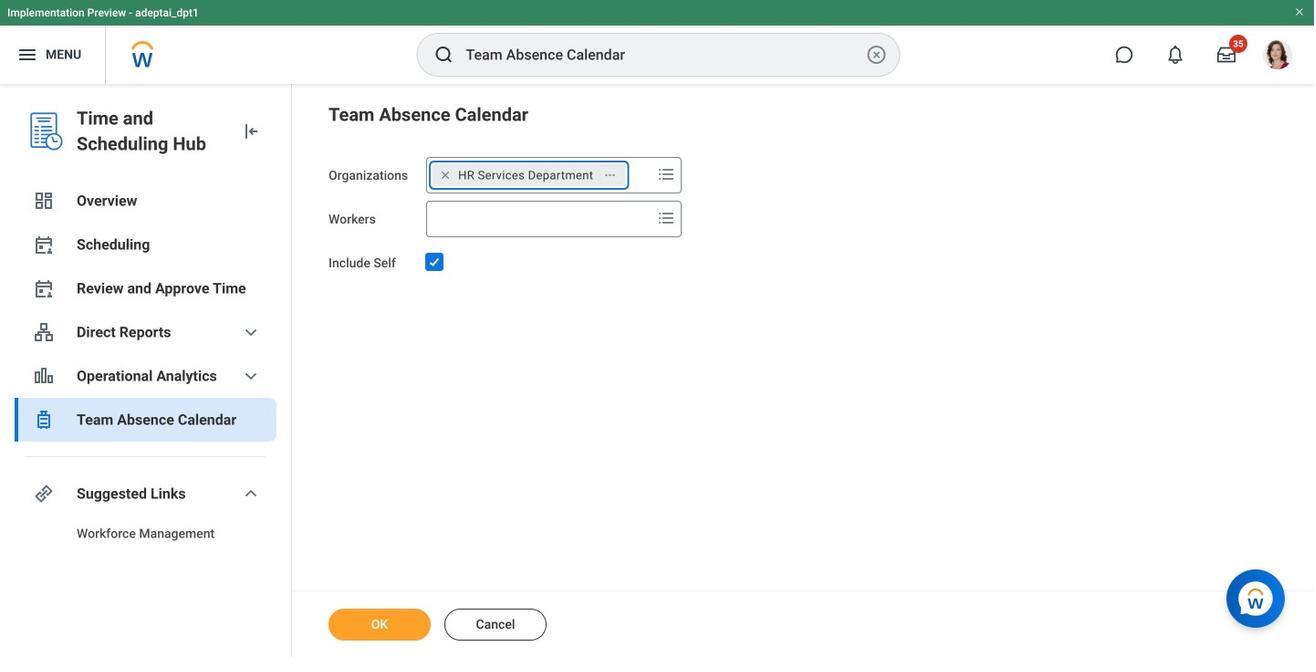 Task type: describe. For each thing, give the bounding box(es) containing it.
view team image
[[33, 321, 55, 343]]

time and scheduling hub element
[[77, 106, 225, 157]]

2 prompts image from the top
[[655, 207, 677, 229]]

chevron down small image
[[240, 483, 262, 505]]

x circle image
[[866, 44, 888, 66]]

Search field
[[427, 203, 652, 235]]

x small image
[[436, 166, 455, 184]]

search image
[[433, 44, 455, 66]]

related actions image
[[604, 169, 616, 181]]

navigation pane region
[[0, 84, 292, 657]]

justify image
[[16, 44, 38, 66]]

hr services department element
[[458, 167, 594, 183]]

inbox large image
[[1218, 46, 1236, 64]]

task timeoff image
[[33, 409, 55, 431]]



Task type: locate. For each thing, give the bounding box(es) containing it.
check small image
[[424, 251, 446, 273]]

hr services department, press delete to clear value. option
[[433, 164, 626, 186]]

1 vertical spatial prompts image
[[655, 207, 677, 229]]

0 vertical spatial prompts image
[[655, 163, 677, 185]]

prompts image
[[655, 163, 677, 185], [655, 207, 677, 229]]

1 prompts image from the top
[[655, 163, 677, 185]]

dashboard image
[[33, 190, 55, 212]]

1 calendar user solid image from the top
[[33, 234, 55, 256]]

2 calendar user solid image from the top
[[33, 277, 55, 299]]

chart image
[[33, 365, 55, 387]]

calendar user solid image down dashboard icon
[[33, 234, 55, 256]]

calendar user solid image
[[33, 234, 55, 256], [33, 277, 55, 299]]

Search Workday  search field
[[466, 35, 862, 75]]

profile logan mcneil image
[[1263, 40, 1292, 73]]

close environment banner image
[[1294, 6, 1305, 17]]

calendar user solid image up view team image
[[33, 277, 55, 299]]

notifications large image
[[1166, 46, 1185, 64]]

banner
[[0, 0, 1314, 84]]

1 vertical spatial calendar user solid image
[[33, 277, 55, 299]]

transformation import image
[[240, 120, 262, 142]]

0 vertical spatial calendar user solid image
[[33, 234, 55, 256]]

link image
[[33, 483, 55, 505]]



Task type: vqa. For each thing, say whether or not it's contained in the screenshot.
5:1
no



